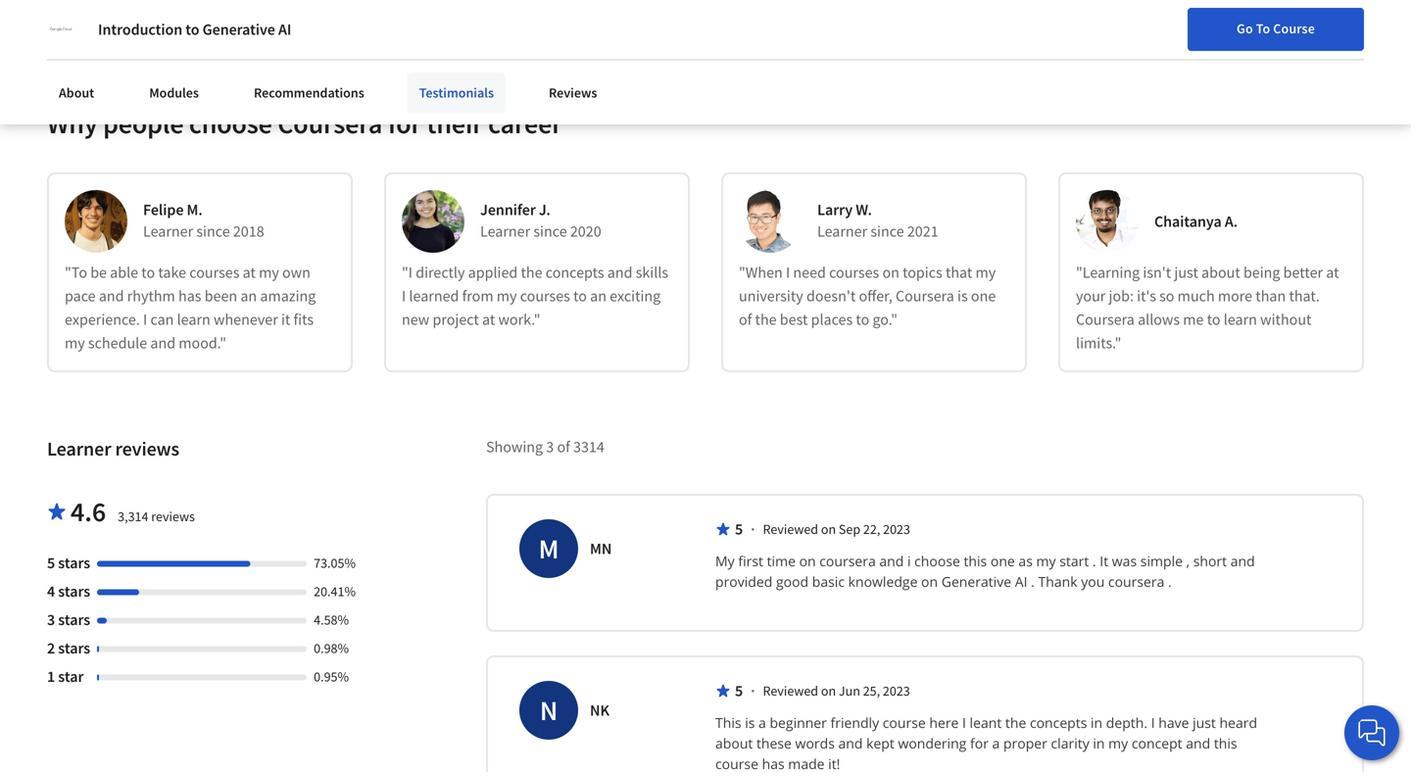Task type: locate. For each thing, give the bounding box(es) containing it.
to up rhythm
[[141, 263, 155, 282]]

2021
[[908, 221, 939, 241]]

at inside "to be able to take courses at my own pace and rhythm has been an amazing experience. i can learn whenever it fits my schedule and mood."
[[243, 263, 256, 282]]

an left exciting
[[590, 286, 607, 306]]

2 horizontal spatial the
[[1006, 713, 1027, 732]]

course down 'this' in the bottom of the page
[[716, 755, 759, 772]]

0 horizontal spatial coursera
[[820, 552, 876, 570]]

one inside my first time on coursera and i choose this one as my start . it was simple , short and provided good basic knowledge on generative ai . thank you coursera .
[[991, 552, 1015, 570]]

since inside jennifer j. learner since 2020
[[534, 221, 567, 241]]

2 stars
[[47, 638, 90, 658]]

5 up 'this' in the bottom of the page
[[735, 681, 743, 701]]

0 horizontal spatial at
[[243, 263, 256, 282]]

in left 'depth.'
[[1091, 713, 1103, 732]]

this inside this is a beginner friendly course here i leant the concepts in depth. i have just heard about these words and kept wondering for a proper clarity in my concept and this course has made it!
[[1214, 734, 1238, 753]]

1 vertical spatial coursera
[[896, 286, 955, 306]]

have
[[1159, 713, 1189, 732]]

learn inside "to be able to take courses at my own pace and rhythm has been an amazing experience. i can learn whenever it fits my schedule and mood."
[[177, 310, 211, 329]]

the right the applied
[[521, 263, 543, 282]]

testimonials link
[[408, 73, 506, 113]]

since down w.
[[871, 221, 904, 241]]

choose inside my first time on coursera and i choose this one as my start . it was simple , short and provided good basic knowledge on generative ai . thank you coursera .
[[915, 552, 960, 570]]

2023 for m
[[883, 520, 911, 538]]

reviews up 3,314 reviews
[[115, 437, 179, 461]]

just right "have"
[[1193, 713, 1216, 732]]

an
[[241, 286, 257, 306], [590, 286, 607, 306]]

reviewed up beginner
[[763, 682, 819, 700]]

star
[[58, 667, 84, 687]]

as
[[1019, 552, 1033, 570]]

1 vertical spatial reviewed
[[763, 682, 819, 700]]

1 vertical spatial this
[[1214, 734, 1238, 753]]

choose down modules
[[189, 106, 272, 141]]

heard
[[1220, 713, 1258, 732]]

my up work."
[[497, 286, 517, 306]]

work."
[[498, 310, 541, 329]]

is right 'this' in the bottom of the page
[[745, 713, 755, 732]]

people
[[103, 106, 184, 141]]

0 vertical spatial is
[[958, 286, 968, 306]]

of
[[739, 310, 752, 329], [557, 437, 570, 457]]

learner down felipe
[[143, 221, 193, 241]]

more
[[1218, 286, 1253, 306]]

felipe m. learner since 2018
[[143, 200, 264, 241]]

2 horizontal spatial .
[[1168, 572, 1172, 591]]

courses inside "when i need courses on topics that my university doesn't offer, coursera is one of the best places to go."
[[829, 263, 879, 282]]

and
[[608, 263, 633, 282], [99, 286, 124, 306], [150, 333, 176, 353], [880, 552, 904, 570], [1231, 552, 1255, 570], [839, 734, 863, 753], [1186, 734, 1211, 753]]

0 vertical spatial 5
[[735, 519, 743, 539]]

modules link
[[137, 73, 211, 113]]

0 vertical spatial generative
[[203, 20, 275, 39]]

i
[[786, 263, 790, 282], [402, 286, 406, 306], [143, 310, 147, 329], [963, 713, 966, 732], [1151, 713, 1155, 732]]

recommendations link
[[242, 73, 376, 113]]

learner for larry
[[817, 221, 868, 241]]

learner up 4.6
[[47, 437, 111, 461]]

3,314
[[118, 508, 148, 525]]

0 vertical spatial reviews
[[115, 437, 179, 461]]

on inside "when i need courses on topics that my university doesn't offer, coursera is one of the best places to go."
[[883, 263, 900, 282]]

4
[[47, 582, 55, 601]]

1 horizontal spatial course
[[883, 713, 926, 732]]

0 horizontal spatial courses
[[189, 263, 240, 282]]

0 horizontal spatial course
[[716, 755, 759, 772]]

coursera inside "when i need courses on topics that my university doesn't offer, coursera is one of the best places to go."
[[896, 286, 955, 306]]

beginner
[[770, 713, 827, 732]]

5 up "4"
[[47, 553, 55, 573]]

stars for 2 stars
[[58, 638, 90, 658]]

1 horizontal spatial coursera
[[896, 286, 955, 306]]

just up much at the right top
[[1175, 263, 1199, 282]]

a up the these
[[759, 713, 766, 732]]

to right me
[[1207, 310, 1221, 329]]

coursera up the 'limits."'
[[1076, 310, 1135, 329]]

2 horizontal spatial at
[[1326, 263, 1339, 282]]

stars
[[58, 553, 90, 573], [58, 582, 90, 601], [58, 610, 90, 630], [58, 638, 90, 658]]

a down leant
[[992, 734, 1000, 753]]

1 vertical spatial just
[[1193, 713, 1216, 732]]

"i
[[402, 263, 413, 282]]

1 horizontal spatial this
[[1214, 734, 1238, 753]]

show notifications image
[[1188, 25, 1211, 48]]

generative up 'modules' link
[[203, 20, 275, 39]]

this left the as
[[964, 552, 987, 570]]

applied
[[468, 263, 518, 282]]

3314
[[573, 437, 605, 457]]

reviews link
[[537, 73, 609, 113]]

one down that
[[971, 286, 996, 306]]

than
[[1256, 286, 1286, 306]]

my right the as
[[1037, 552, 1056, 570]]

learn for has
[[177, 310, 211, 329]]

testimonials
[[419, 84, 494, 101]]

about link
[[47, 73, 106, 113]]

to left exciting
[[574, 286, 587, 306]]

coursera up basic
[[820, 552, 876, 570]]

at down 2018
[[243, 263, 256, 282]]

1 vertical spatial 5
[[47, 553, 55, 573]]

a.
[[1225, 212, 1238, 231]]

2 vertical spatial the
[[1006, 713, 1027, 732]]

since for m.
[[196, 221, 230, 241]]

1 vertical spatial 2023
[[883, 682, 910, 700]]

0 vertical spatial just
[[1175, 263, 1199, 282]]

my down 'depth.'
[[1109, 734, 1128, 753]]

about up more
[[1202, 263, 1241, 282]]

to inside "learning isn't just about being better at your job: it's so much more than that. coursera allows me to learn without limits."
[[1207, 310, 1221, 329]]

3 down "4"
[[47, 610, 55, 630]]

2 vertical spatial 5
[[735, 681, 743, 701]]

my
[[716, 552, 735, 570]]

of left 3314
[[557, 437, 570, 457]]

proper
[[1004, 734, 1048, 753]]

3,314 reviews
[[118, 508, 195, 525]]

my
[[259, 263, 279, 282], [976, 263, 996, 282], [497, 286, 517, 306], [65, 333, 85, 353], [1037, 552, 1056, 570], [1109, 734, 1128, 753]]

best
[[780, 310, 808, 329]]

at right better
[[1326, 263, 1339, 282]]

None search field
[[280, 12, 603, 51]]

concepts up clarity
[[1030, 713, 1087, 732]]

1 stars from the top
[[58, 553, 90, 573]]

coursera down recommendations
[[278, 106, 383, 141]]

reviewed
[[763, 520, 819, 538], [763, 682, 819, 700]]

for down leant
[[970, 734, 989, 753]]

can
[[150, 310, 174, 329]]

0 horizontal spatial ai
[[278, 20, 291, 39]]

a
[[759, 713, 766, 732], [992, 734, 1000, 753]]

the up the proper
[[1006, 713, 1027, 732]]

this
[[716, 713, 742, 732]]

1 horizontal spatial since
[[534, 221, 567, 241]]

0 vertical spatial has
[[178, 286, 201, 306]]

for
[[388, 106, 421, 141], [970, 734, 989, 753]]

has down the these
[[762, 755, 785, 772]]

1 horizontal spatial the
[[755, 310, 777, 329]]

start
[[1060, 552, 1089, 570]]

1 horizontal spatial ai
[[1015, 572, 1028, 591]]

learner inside jennifer j. learner since 2020
[[480, 221, 530, 241]]

0 vertical spatial course
[[883, 713, 926, 732]]

0 horizontal spatial an
[[241, 286, 257, 306]]

at inside "i directly applied the concepts and skills i learned from my courses to an exciting new project at work."
[[482, 310, 495, 329]]

and down "have"
[[1186, 734, 1211, 753]]

take
[[158, 263, 186, 282]]

0 horizontal spatial is
[[745, 713, 755, 732]]

one left the as
[[991, 552, 1015, 570]]

of down university
[[739, 310, 752, 329]]

since down j.
[[534, 221, 567, 241]]

"to be able to take courses at my own pace and rhythm has been an amazing experience. i can learn whenever it fits my schedule and mood."
[[65, 263, 316, 353]]

1 horizontal spatial learn
[[1224, 310, 1258, 329]]

0 horizontal spatial about
[[716, 734, 753, 753]]

. down simple
[[1168, 572, 1172, 591]]

0 vertical spatial about
[[1202, 263, 1241, 282]]

1 horizontal spatial 3
[[546, 437, 554, 457]]

this
[[964, 552, 987, 570], [1214, 734, 1238, 753]]

0 horizontal spatial has
[[178, 286, 201, 306]]

reviews right 3,314
[[151, 508, 195, 525]]

sep
[[839, 520, 861, 538]]

0 horizontal spatial of
[[557, 437, 570, 457]]

is inside this is a beginner friendly course here i leant the concepts in depth. i have just heard about these words and kept wondering for a proper clarity in my concept and this course has made it!
[[745, 713, 755, 732]]

reviews for 3,314 reviews
[[151, 508, 195, 525]]

coursera down was
[[1109, 572, 1165, 591]]

5 for n
[[735, 681, 743, 701]]

learn
[[177, 310, 211, 329], [1224, 310, 1258, 329]]

about down 'this' in the bottom of the page
[[716, 734, 753, 753]]

go."
[[873, 310, 898, 329]]

my right that
[[976, 263, 996, 282]]

just inside "learning isn't just about being better at your job: it's so much more than that. coursera allows me to learn without limits."
[[1175, 263, 1199, 282]]

2 learn from the left
[[1224, 310, 1258, 329]]

coursera
[[278, 106, 383, 141], [896, 286, 955, 306], [1076, 310, 1135, 329]]

4 stars from the top
[[58, 638, 90, 658]]

stars for 5 stars
[[58, 553, 90, 573]]

reviewed for n
[[763, 682, 819, 700]]

2 an from the left
[[590, 286, 607, 306]]

the down university
[[755, 310, 777, 329]]

courses up offer,
[[829, 263, 879, 282]]

in right clarity
[[1093, 734, 1105, 753]]

stars up 4 stars
[[58, 553, 90, 573]]

20.41%
[[314, 583, 356, 600]]

5 up first
[[735, 519, 743, 539]]

since inside larry w. learner since 2021
[[871, 221, 904, 241]]

to inside "when i need courses on topics that my university doesn't offer, coursera is one of the best places to go."
[[856, 310, 870, 329]]

1 horizontal spatial for
[[970, 734, 989, 753]]

concepts down '2020'
[[546, 263, 604, 282]]

3 right showing
[[546, 437, 554, 457]]

whenever
[[214, 310, 278, 329]]

i inside "to be able to take courses at my own pace and rhythm has been an amazing experience. i can learn whenever it fits my schedule and mood."
[[143, 310, 147, 329]]

i down '"i'
[[402, 286, 406, 306]]

1 horizontal spatial a
[[992, 734, 1000, 753]]

an inside "to be able to take courses at my own pace and rhythm has been an amazing experience. i can learn whenever it fits my schedule and mood."
[[241, 286, 257, 306]]

0 horizontal spatial concepts
[[546, 263, 604, 282]]

0 vertical spatial ai
[[278, 20, 291, 39]]

ai down the as
[[1015, 572, 1028, 591]]

concepts inside "i directly applied the concepts and skills i learned from my courses to an exciting new project at work."
[[546, 263, 604, 282]]

1 vertical spatial 3
[[47, 610, 55, 630]]

me
[[1183, 310, 1204, 329]]

that.
[[1289, 286, 1320, 306]]

for left their
[[388, 106, 421, 141]]

my inside this is a beginner friendly course here i leant the concepts in depth. i have just heard about these words and kept wondering for a proper clarity in my concept and this course has made it!
[[1109, 734, 1128, 753]]

1 vertical spatial ai
[[1015, 572, 1028, 591]]

words
[[795, 734, 835, 753]]

learner inside felipe m. learner since 2018
[[143, 221, 193, 241]]

schedule
[[88, 333, 147, 353]]

"learning isn't just about being better at your job: it's so much more than that. coursera allows me to learn without limits."
[[1076, 263, 1339, 353]]

coursera inside "learning isn't just about being better at your job: it's so much more than that. coursera allows me to learn without limits."
[[1076, 310, 1135, 329]]

short
[[1194, 552, 1227, 570]]

0 horizontal spatial learn
[[177, 310, 211, 329]]

on up offer,
[[883, 263, 900, 282]]

1 vertical spatial about
[[716, 734, 753, 753]]

about inside this is a beginner friendly course here i leant the concepts in depth. i have just heard about these words and kept wondering for a proper clarity in my concept and this course has made it!
[[716, 734, 753, 753]]

,
[[1187, 552, 1190, 570]]

0 horizontal spatial this
[[964, 552, 987, 570]]

1 vertical spatial is
[[745, 713, 755, 732]]

1 star
[[47, 667, 84, 687]]

3 stars from the top
[[58, 610, 90, 630]]

1 vertical spatial the
[[755, 310, 777, 329]]

i inside "when i need courses on topics that my university doesn't offer, coursera is one of the best places to go."
[[786, 263, 790, 282]]

is
[[958, 286, 968, 306], [745, 713, 755, 732]]

learn inside "learning isn't just about being better at your job: it's so much more than that. coursera allows me to learn without limits."
[[1224, 310, 1258, 329]]

1 reviewed from the top
[[763, 520, 819, 538]]

3 since from the left
[[871, 221, 904, 241]]

1 horizontal spatial an
[[590, 286, 607, 306]]

0 vertical spatial this
[[964, 552, 987, 570]]

0 vertical spatial for
[[388, 106, 421, 141]]

an up whenever
[[241, 286, 257, 306]]

been
[[205, 286, 237, 306]]

choose right i
[[915, 552, 960, 570]]

time
[[767, 552, 796, 570]]

and down can
[[150, 333, 176, 353]]

and inside "i directly applied the concepts and skills i learned from my courses to an exciting new project at work."
[[608, 263, 633, 282]]

1 learn from the left
[[177, 310, 211, 329]]

these
[[757, 734, 792, 753]]

0 vertical spatial coursera
[[278, 106, 383, 141]]

chaitanya a.
[[1155, 212, 1238, 231]]

1 horizontal spatial choose
[[915, 552, 960, 570]]

to inside "to be able to take courses at my own pace and rhythm has been an amazing experience. i can learn whenever it fits my schedule and mood."
[[141, 263, 155, 282]]

their
[[427, 106, 483, 141]]

my inside "when i need courses on topics that my university doesn't offer, coursera is one of the best places to go."
[[976, 263, 996, 282]]

1 horizontal spatial courses
[[520, 286, 570, 306]]

0 vertical spatial reviewed
[[763, 520, 819, 538]]

since inside felipe m. learner since 2018
[[196, 221, 230, 241]]

is down that
[[958, 286, 968, 306]]

1 horizontal spatial has
[[762, 755, 785, 772]]

that
[[946, 263, 973, 282]]

1 horizontal spatial at
[[482, 310, 495, 329]]

0 vertical spatial 2023
[[883, 520, 911, 538]]

1 vertical spatial generative
[[942, 572, 1012, 591]]

2 stars from the top
[[58, 582, 90, 601]]

course up 'kept'
[[883, 713, 926, 732]]

better
[[1284, 263, 1323, 282]]

coursera down topics
[[896, 286, 955, 306]]

1 horizontal spatial coursera
[[1109, 572, 1165, 591]]

1 horizontal spatial of
[[739, 310, 752, 329]]

my inside my first time on coursera and i choose this one as my start . it was simple , short and provided good basic knowledge on generative ai . thank you coursera .
[[1037, 552, 1056, 570]]

1 horizontal spatial about
[[1202, 263, 1241, 282]]

1 horizontal spatial is
[[958, 286, 968, 306]]

has inside "to be able to take courses at my own pace and rhythm has been an amazing experience. i can learn whenever it fits my schedule and mood."
[[178, 286, 201, 306]]

kept
[[867, 734, 895, 753]]

this down heard
[[1214, 734, 1238, 753]]

at inside "learning isn't just about being better at your job: it's so much more than that. coursera allows me to learn without limits."
[[1326, 263, 1339, 282]]

learner for jennifer
[[480, 221, 530, 241]]

to left go."
[[856, 310, 870, 329]]

offer,
[[859, 286, 893, 306]]

since for w.
[[871, 221, 904, 241]]

learn for more
[[1224, 310, 1258, 329]]

learn up mood."
[[177, 310, 211, 329]]

5 for m
[[735, 519, 743, 539]]

. down the as
[[1031, 572, 1035, 591]]

at down from
[[482, 310, 495, 329]]

reviewed up time at bottom right
[[763, 520, 819, 538]]

0 horizontal spatial the
[[521, 263, 543, 282]]

i left can
[[143, 310, 147, 329]]

learn down more
[[1224, 310, 1258, 329]]

2 since from the left
[[534, 221, 567, 241]]

1 vertical spatial one
[[991, 552, 1015, 570]]

why
[[47, 106, 98, 141]]

1 horizontal spatial generative
[[942, 572, 1012, 591]]

m.
[[187, 200, 203, 219]]

0 vertical spatial the
[[521, 263, 543, 282]]

1 since from the left
[[196, 221, 230, 241]]

go to course button
[[1188, 8, 1364, 51]]

courses up been
[[189, 263, 240, 282]]

0 horizontal spatial for
[[388, 106, 421, 141]]

menu item
[[1041, 20, 1167, 83]]

0 vertical spatial one
[[971, 286, 996, 306]]

on left sep
[[821, 520, 836, 538]]

0 horizontal spatial since
[[196, 221, 230, 241]]

2 reviewed from the top
[[763, 682, 819, 700]]

and up exciting
[[608, 263, 633, 282]]

this inside my first time on coursera and i choose this one as my start . it was simple , short and provided good basic knowledge on generative ai . thank you coursera .
[[964, 552, 987, 570]]

1 an from the left
[[241, 286, 257, 306]]

larry
[[817, 200, 853, 219]]

2 horizontal spatial courses
[[829, 263, 879, 282]]

2 horizontal spatial coursera
[[1076, 310, 1135, 329]]

73.05%
[[314, 554, 356, 572]]

1 vertical spatial a
[[992, 734, 1000, 753]]

1 vertical spatial has
[[762, 755, 785, 772]]

stars for 4 stars
[[58, 582, 90, 601]]

stars right 2
[[58, 638, 90, 658]]

i left need
[[786, 263, 790, 282]]

learner down larry
[[817, 221, 868, 241]]

generative left the thank
[[942, 572, 1012, 591]]

ai up recommendations
[[278, 20, 291, 39]]

much
[[1178, 286, 1215, 306]]

course
[[883, 713, 926, 732], [716, 755, 759, 772]]

limits."
[[1076, 333, 1122, 353]]

0 horizontal spatial generative
[[203, 20, 275, 39]]

1 vertical spatial in
[[1093, 734, 1105, 753]]

1 vertical spatial reviews
[[151, 508, 195, 525]]

and down friendly
[[839, 734, 863, 753]]

stars right "4"
[[58, 582, 90, 601]]

stars down 4 stars
[[58, 610, 90, 630]]

learner inside larry w. learner since 2021
[[817, 221, 868, 241]]

and right short
[[1231, 552, 1255, 570]]

pace
[[65, 286, 96, 306]]

since down m.
[[196, 221, 230, 241]]

reviews
[[115, 437, 179, 461], [151, 508, 195, 525]]

places
[[811, 310, 853, 329]]

1 vertical spatial choose
[[915, 552, 960, 570]]

2 horizontal spatial since
[[871, 221, 904, 241]]

. left it
[[1093, 552, 1097, 570]]

0 vertical spatial choose
[[189, 106, 272, 141]]

learner down jennifer
[[480, 221, 530, 241]]

4.6
[[71, 494, 106, 529]]

1 horizontal spatial concepts
[[1030, 713, 1087, 732]]

1 vertical spatial concepts
[[1030, 713, 1087, 732]]

0 vertical spatial of
[[739, 310, 752, 329]]

courses up work."
[[520, 286, 570, 306]]

university
[[739, 286, 804, 306]]

0 vertical spatial a
[[759, 713, 766, 732]]

i inside "i directly applied the concepts and skills i learned from my courses to an exciting new project at work."
[[402, 286, 406, 306]]

at for better
[[1326, 263, 1339, 282]]

and left i
[[880, 552, 904, 570]]

2023 right 25, on the right bottom
[[883, 682, 910, 700]]

0 vertical spatial concepts
[[546, 263, 604, 282]]

1 vertical spatial for
[[970, 734, 989, 753]]

modules
[[149, 84, 199, 101]]

2023 right 22,
[[883, 520, 911, 538]]

0 horizontal spatial a
[[759, 713, 766, 732]]

2 vertical spatial coursera
[[1076, 310, 1135, 329]]



Task type: describe. For each thing, give the bounding box(es) containing it.
courses inside "to be able to take courses at my own pace and rhythm has been an amazing experience. i can learn whenever it fits my schedule and mood."
[[189, 263, 240, 282]]

doesn't
[[807, 286, 856, 306]]

go
[[1237, 20, 1254, 37]]

rhythm
[[127, 286, 175, 306]]

0 horizontal spatial coursera
[[278, 106, 383, 141]]

you
[[1081, 572, 1105, 591]]

1 horizontal spatial .
[[1093, 552, 1097, 570]]

0 vertical spatial in
[[1091, 713, 1103, 732]]

at for courses
[[243, 263, 256, 282]]

since for j.
[[534, 221, 567, 241]]

my left own
[[259, 263, 279, 282]]

jennifer j. learner since 2020
[[480, 200, 602, 241]]

1 vertical spatial of
[[557, 437, 570, 457]]

the inside "when i need courses on topics that my university doesn't offer, coursera is one of the best places to go."
[[755, 310, 777, 329]]

about inside "learning isn't just about being better at your job: it's so much more than that. coursera allows me to learn without limits."
[[1202, 263, 1241, 282]]

just inside this is a beginner friendly course here i leant the concepts in depth. i have just heard about these words and kept wondering for a proper clarity in my concept and this course has made it!
[[1193, 713, 1216, 732]]

0.95%
[[314, 668, 349, 686]]

22,
[[863, 520, 881, 538]]

i
[[908, 552, 911, 570]]

directly
[[416, 263, 465, 282]]

reviews for learner reviews
[[115, 437, 179, 461]]

4 stars
[[47, 582, 90, 601]]

chat with us image
[[1357, 718, 1388, 749]]

be
[[90, 263, 107, 282]]

coursera image
[[24, 16, 148, 47]]

experience.
[[65, 310, 140, 329]]

3 stars
[[47, 610, 90, 630]]

my down experience. in the left of the page
[[65, 333, 85, 353]]

0 vertical spatial 3
[[546, 437, 554, 457]]

simple
[[1141, 552, 1183, 570]]

"i directly applied the concepts and skills i learned from my courses to an exciting new project at work."
[[402, 263, 669, 329]]

showing
[[486, 437, 543, 457]]

4.58%
[[314, 611, 349, 629]]

of inside "when i need courses on topics that my university doesn't offer, coursera is one of the best places to go."
[[739, 310, 752, 329]]

reviews
[[549, 84, 597, 101]]

j.
[[539, 200, 551, 219]]

i right "here"
[[963, 713, 966, 732]]

to inside "i directly applied the concepts and skills i learned from my courses to an exciting new project at work."
[[574, 286, 587, 306]]

topics
[[903, 263, 943, 282]]

google cloud image
[[47, 16, 74, 43]]

1 vertical spatial course
[[716, 755, 759, 772]]

w.
[[856, 200, 872, 219]]

one inside "when i need courses on topics that my university doesn't offer, coursera is one of the best places to go."
[[971, 286, 996, 306]]

your
[[1076, 286, 1106, 306]]

"to
[[65, 263, 87, 282]]

my inside "i directly applied the concepts and skills i learned from my courses to an exciting new project at work."
[[497, 286, 517, 306]]

leant
[[970, 713, 1002, 732]]

1 vertical spatial coursera
[[1109, 572, 1165, 591]]

clarity
[[1051, 734, 1090, 753]]

on up good
[[799, 552, 816, 570]]

"when
[[739, 263, 783, 282]]

is inside "when i need courses on topics that my university doesn't offer, coursera is one of the best places to go."
[[958, 286, 968, 306]]

concepts inside this is a beginner friendly course here i leant the concepts in depth. i have just heard about these words and kept wondering for a proper clarity in my concept and this course has made it!
[[1030, 713, 1087, 732]]

recommendations
[[254, 84, 364, 101]]

the inside this is a beginner friendly course here i leant the concepts in depth. i have just heard about these words and kept wondering for a proper clarity in my concept and this course has made it!
[[1006, 713, 1027, 732]]

2023 for n
[[883, 682, 910, 700]]

depth.
[[1106, 713, 1148, 732]]

stars for 3 stars
[[58, 610, 90, 630]]

introduction to generative ai
[[98, 20, 291, 39]]

reviewed for m
[[763, 520, 819, 538]]

0 horizontal spatial choose
[[189, 106, 272, 141]]

introduction
[[98, 20, 182, 39]]

learner for felipe
[[143, 221, 193, 241]]

amazing
[[260, 286, 316, 306]]

thank
[[1039, 572, 1078, 591]]

generative inside my first time on coursera and i choose this one as my start . it was simple , short and provided good basic knowledge on generative ai . thank you coursera .
[[942, 572, 1012, 591]]

2020
[[570, 221, 602, 241]]

to right "introduction"
[[186, 20, 199, 39]]

jennifer
[[480, 200, 536, 219]]

go to course
[[1237, 20, 1315, 37]]

0 horizontal spatial .
[[1031, 572, 1035, 591]]

new
[[402, 310, 430, 329]]

reviewed on jun 25, 2023
[[763, 682, 910, 700]]

for inside this is a beginner friendly course here i leant the concepts in depth. i have just heard about these words and kept wondering for a proper clarity in my concept and this course has made it!
[[970, 734, 989, 753]]

0 horizontal spatial 3
[[47, 610, 55, 630]]

has inside this is a beginner friendly course here i leant the concepts in depth. i have just heard about these words and kept wondering for a proper clarity in my concept and this course has made it!
[[762, 755, 785, 772]]

fits
[[294, 310, 314, 329]]

jun
[[839, 682, 861, 700]]

on right the knowledge
[[921, 572, 938, 591]]

on left jun in the right bottom of the page
[[821, 682, 836, 700]]

course
[[1274, 20, 1315, 37]]

courses inside "i directly applied the concepts and skills i learned from my courses to an exciting new project at work."
[[520, 286, 570, 306]]

it
[[1100, 552, 1109, 570]]

allows
[[1138, 310, 1180, 329]]

it
[[281, 310, 290, 329]]

basic
[[812, 572, 845, 591]]

first
[[738, 552, 764, 570]]

i left "have"
[[1151, 713, 1155, 732]]

0 vertical spatial coursera
[[820, 552, 876, 570]]

why people choose coursera for their career
[[47, 106, 562, 141]]

ai inside my first time on coursera and i choose this one as my start . it was simple , short and provided good basic knowledge on generative ai . thank you coursera .
[[1015, 572, 1028, 591]]

exciting
[[610, 286, 661, 306]]

this is a beginner friendly course here i leant the concepts in depth. i have just heard about these words and kept wondering for a proper clarity in my concept and this course has made it!
[[716, 713, 1261, 772]]

career
[[488, 106, 562, 141]]

and up experience. in the left of the page
[[99, 286, 124, 306]]

my first time on coursera and i choose this one as my start . it was simple , short and provided good basic knowledge on generative ai . thank you coursera .
[[716, 552, 1259, 591]]

2018
[[233, 221, 264, 241]]

from
[[462, 286, 494, 306]]

chaitanya
[[1155, 212, 1222, 231]]

5 stars
[[47, 553, 90, 573]]

the inside "i directly applied the concepts and skills i learned from my courses to an exciting new project at work."
[[521, 263, 543, 282]]

provided
[[716, 572, 773, 591]]

good
[[776, 572, 809, 591]]

friendly
[[831, 713, 879, 732]]

to
[[1256, 20, 1271, 37]]

an inside "i directly applied the concepts and skills i learned from my courses to an exciting new project at work."
[[590, 286, 607, 306]]

project
[[433, 310, 479, 329]]

mn
[[590, 539, 612, 559]]

here
[[930, 713, 959, 732]]

m
[[539, 532, 559, 566]]

concept
[[1132, 734, 1183, 753]]

able
[[110, 263, 138, 282]]

mood."
[[179, 333, 226, 353]]

skills
[[636, 263, 669, 282]]

showing 3 of 3314
[[486, 437, 605, 457]]

made
[[788, 755, 825, 772]]

1
[[47, 667, 55, 687]]



Task type: vqa. For each thing, say whether or not it's contained in the screenshot.
'Community'
no



